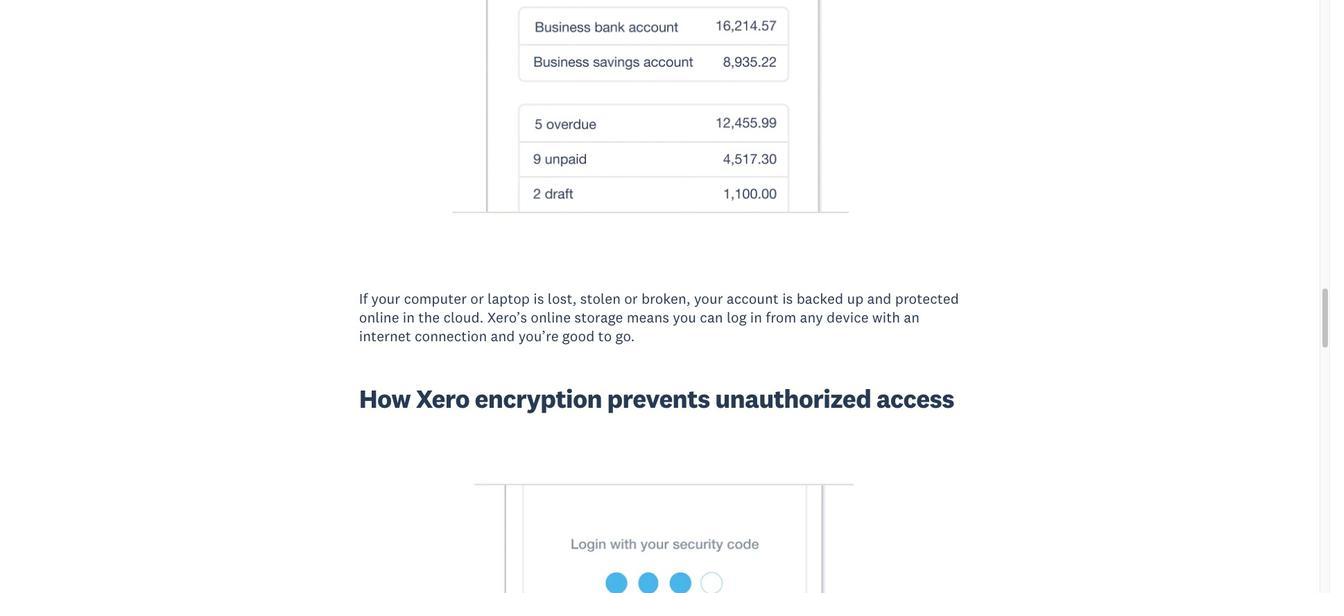 Task type: locate. For each thing, give the bounding box(es) containing it.
online down lost,
[[531, 308, 571, 327]]

or up the "means"
[[625, 289, 638, 308]]

1 your from the left
[[372, 289, 400, 308]]

how
[[359, 383, 411, 415]]

online
[[359, 308, 399, 327], [531, 308, 571, 327]]

in down account
[[751, 308, 763, 327]]

2 or from the left
[[625, 289, 638, 308]]

0 horizontal spatial online
[[359, 308, 399, 327]]

and down xero's
[[491, 327, 515, 346]]

good
[[563, 327, 595, 346]]

2 your from the left
[[695, 289, 723, 308]]

your right if
[[372, 289, 400, 308]]

and up with
[[868, 289, 892, 308]]

1 horizontal spatial and
[[868, 289, 892, 308]]

is up from
[[783, 289, 793, 308]]

0 horizontal spatial is
[[534, 289, 544, 308]]

to
[[599, 327, 612, 346]]

1 horizontal spatial in
[[751, 308, 763, 327]]

and
[[868, 289, 892, 308], [491, 327, 515, 346]]

in left the at bottom left
[[403, 308, 415, 327]]

internet
[[359, 327, 411, 346]]

cloud.
[[444, 308, 484, 327]]

your up "can"
[[695, 289, 723, 308]]

or up cloud.
[[471, 289, 484, 308]]

2 is from the left
[[783, 289, 793, 308]]

broken,
[[642, 289, 691, 308]]

or
[[471, 289, 484, 308], [625, 289, 638, 308]]

device
[[827, 308, 869, 327]]

in
[[403, 308, 415, 327], [751, 308, 763, 327]]

1 or from the left
[[471, 289, 484, 308]]

is left lost,
[[534, 289, 544, 308]]

1 horizontal spatial your
[[695, 289, 723, 308]]

is
[[534, 289, 544, 308], [783, 289, 793, 308]]

an
[[904, 308, 920, 327]]

0 horizontal spatial your
[[372, 289, 400, 308]]

2 in from the left
[[751, 308, 763, 327]]

up
[[848, 289, 864, 308]]

any
[[800, 308, 824, 327]]

0 horizontal spatial in
[[403, 308, 415, 327]]

online up internet
[[359, 308, 399, 327]]

your
[[372, 289, 400, 308], [695, 289, 723, 308]]

unauthorized
[[716, 383, 872, 415]]

the xero mobile app shows a screen asking a user to log in with their security code for an additional layer of security. image
[[253, 483, 1078, 593]]

computer
[[404, 289, 467, 308]]

if
[[359, 289, 368, 308]]

1 horizontal spatial or
[[625, 289, 638, 308]]

the
[[419, 308, 440, 327]]

if your computer or laptop is lost, stolen or broken, your account is backed up and protected online in the cloud. xero's online storage means you can log in from any device with an internet connection and you're good to go.
[[359, 289, 960, 346]]

protected
[[896, 289, 960, 308]]

1 horizontal spatial online
[[531, 308, 571, 327]]

1 vertical spatial and
[[491, 327, 515, 346]]

laptop
[[488, 289, 530, 308]]

backed
[[797, 289, 844, 308]]

0 horizontal spatial or
[[471, 289, 484, 308]]

1 horizontal spatial is
[[783, 289, 793, 308]]



Task type: vqa. For each thing, say whether or not it's contained in the screenshot.
Xero's
yes



Task type: describe. For each thing, give the bounding box(es) containing it.
a mobile app shows business data that's been backed up in the cloud so it's available securely from any device anywhere. image
[[253, 0, 1078, 221]]

xero
[[416, 383, 470, 415]]

can
[[700, 308, 724, 327]]

how xero encryption prevents unauthorized access
[[359, 383, 955, 415]]

encryption
[[475, 383, 602, 415]]

0 horizontal spatial and
[[491, 327, 515, 346]]

access
[[877, 383, 955, 415]]

1 is from the left
[[534, 289, 544, 308]]

stolen
[[580, 289, 621, 308]]

0 vertical spatial and
[[868, 289, 892, 308]]

connection
[[415, 327, 487, 346]]

account
[[727, 289, 779, 308]]

with
[[873, 308, 901, 327]]

go.
[[616, 327, 635, 346]]

storage
[[575, 308, 623, 327]]

you
[[673, 308, 697, 327]]

xero's
[[488, 308, 527, 327]]

you're
[[519, 327, 559, 346]]

1 online from the left
[[359, 308, 399, 327]]

log
[[727, 308, 747, 327]]

1 in from the left
[[403, 308, 415, 327]]

prevents
[[608, 383, 710, 415]]

2 online from the left
[[531, 308, 571, 327]]

lost,
[[548, 289, 577, 308]]

means
[[627, 308, 670, 327]]

from
[[766, 308, 797, 327]]



